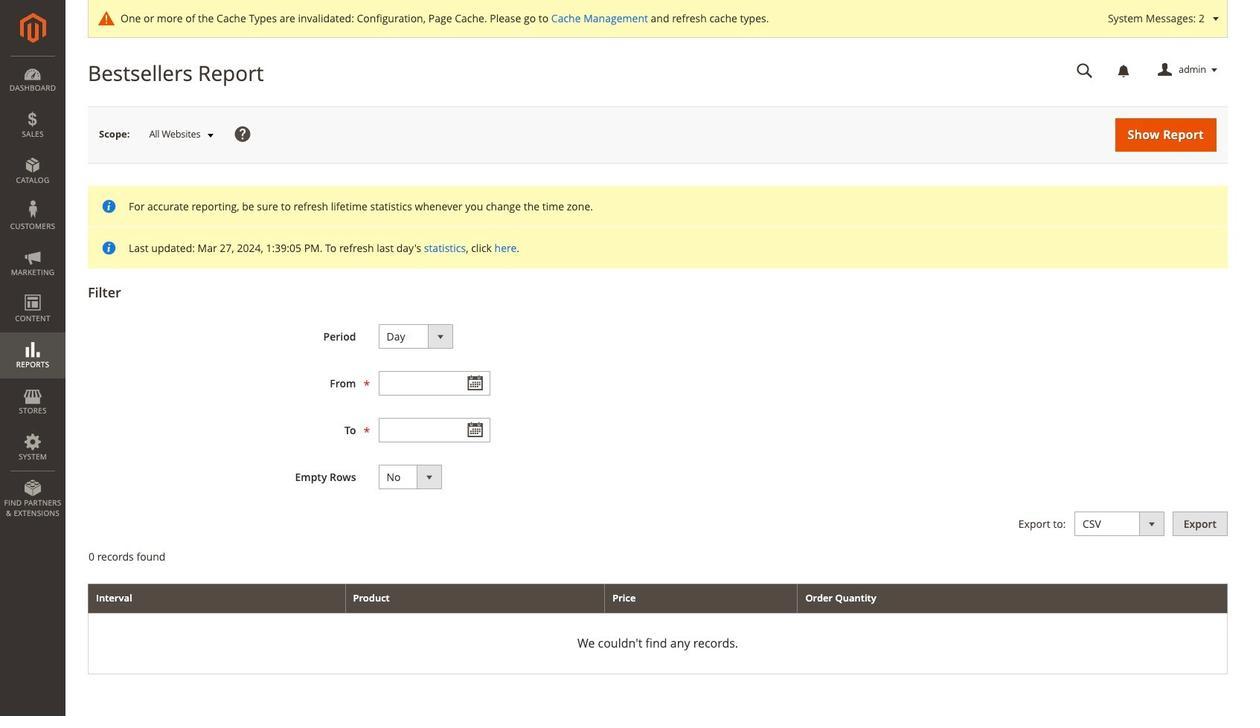 Task type: locate. For each thing, give the bounding box(es) containing it.
None text field
[[379, 418, 490, 443]]

None text field
[[1067, 57, 1104, 83], [379, 371, 490, 396], [1067, 57, 1104, 83], [379, 371, 490, 396]]

magento admin panel image
[[20, 13, 46, 43]]

menu bar
[[0, 56, 66, 527]]



